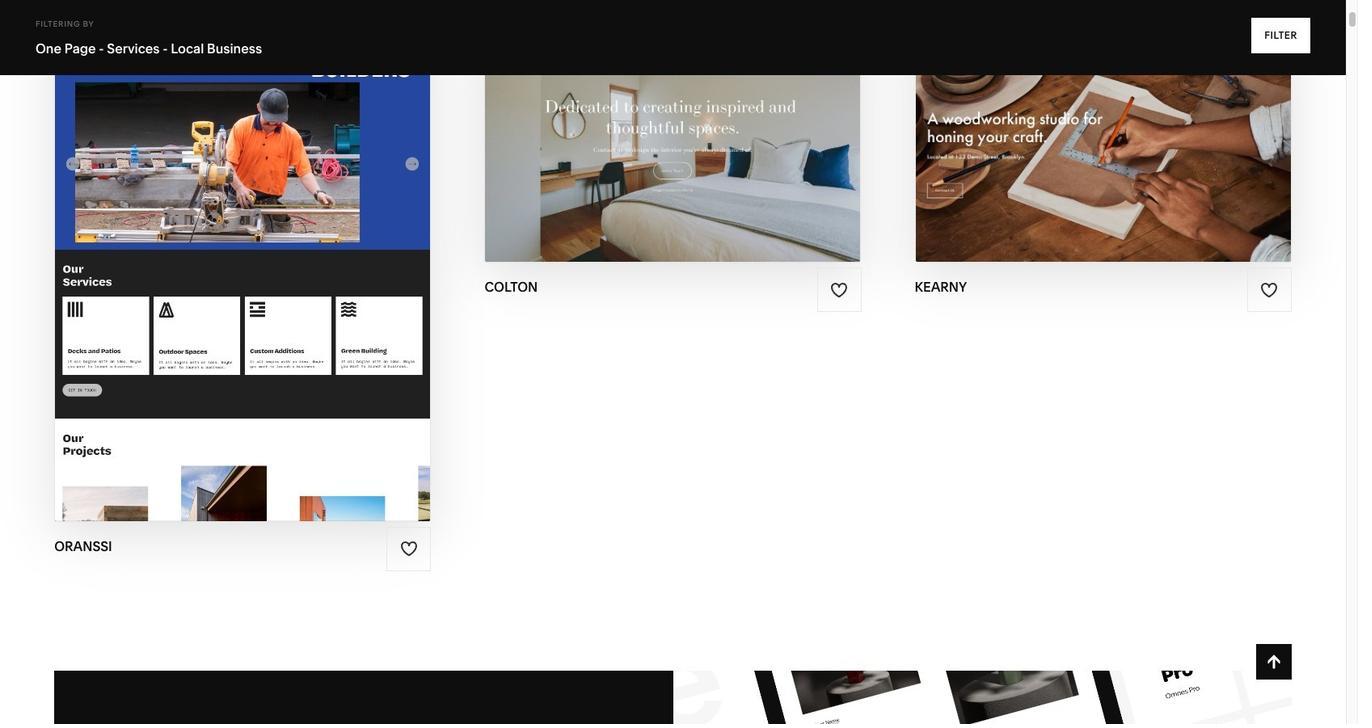 Task type: vqa. For each thing, say whether or not it's contained in the screenshot.
the Marketing Tools link
no



Task type: describe. For each thing, give the bounding box(es) containing it.
preview of building your own template image
[[673, 671, 1292, 725]]



Task type: locate. For each thing, give the bounding box(es) containing it.
colton image
[[486, 21, 861, 262]]

oranssi image
[[55, 21, 431, 521]]

add colton to your favorites list image
[[831, 281, 848, 299]]

add oranssi to your favorites list image
[[400, 540, 418, 558]]

kearny image
[[916, 21, 1291, 262]]

back to top image
[[1265, 653, 1283, 671]]



